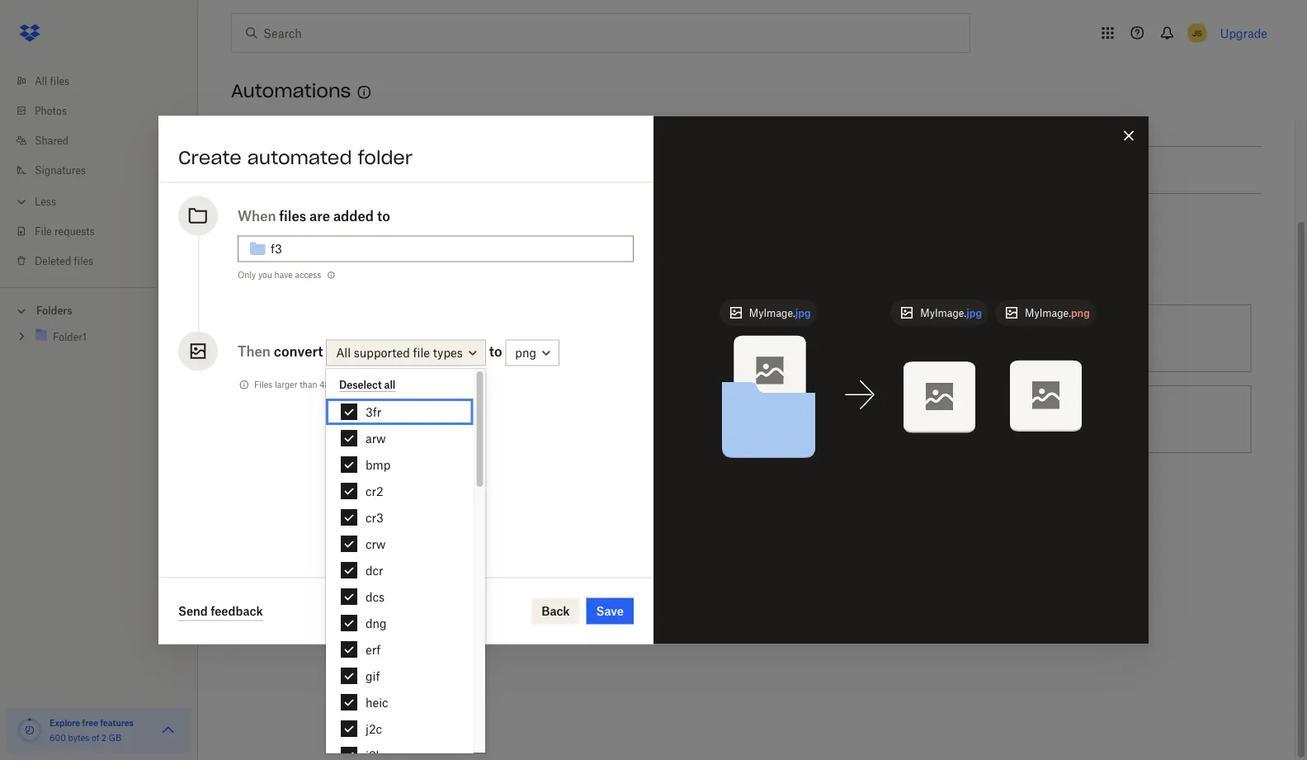 Task type: locate. For each thing, give the bounding box(es) containing it.
convert left videos at the right bottom of page
[[770, 412, 811, 426]]

deleted files link
[[13, 246, 198, 276]]

a for choose a file format to convert videos to
[[687, 412, 694, 426]]

choose for choose a category to sort files by
[[298, 331, 339, 346]]

less
[[35, 195, 56, 208]]

heic checkbox item
[[326, 689, 474, 716]]

added up the when
[[267, 163, 301, 177]]

active
[[1063, 116, 1097, 130]]

an right only
[[262, 265, 280, 282]]

signatures link
[[13, 155, 198, 185]]

convert for choose a file format to convert videos to
[[770, 412, 811, 426]]

convert down 'types'
[[450, 412, 490, 426]]

list
[[0, 56, 198, 287]]

0 horizontal spatial myimage. jpg
[[749, 307, 811, 319]]

you
[[258, 270, 272, 280]]

choose left cr2
[[298, 493, 339, 507]]

explore free features 600 bytes of 2 gb
[[50, 718, 134, 743]]

choose a file format to convert audio files to
[[298, 493, 540, 507]]

bmp checkbox item
[[326, 452, 474, 478]]

to
[[304, 116, 315, 130], [304, 163, 315, 177], [377, 208, 390, 224], [402, 331, 413, 346], [489, 343, 502, 359], [436, 412, 447, 426], [519, 412, 530, 426], [756, 412, 767, 426], [852, 412, 863, 426], [412, 493, 422, 507], [529, 493, 540, 507]]

dcs checkbox item
[[326, 584, 474, 610]]

cr3 checkbox item
[[326, 504, 474, 531]]

added down 'automations'
[[267, 116, 301, 130]]

1 jpg from the left
[[796, 307, 811, 319]]

choose up than
[[298, 331, 339, 346]]

choose for choose a file format to convert audio files to
[[298, 493, 339, 507]]

1 myimage. from the left
[[749, 307, 796, 319]]

file for all supported file types
[[413, 346, 430, 360]]

2 vertical spatial added
[[333, 208, 374, 224]]

3fr checkbox item
[[326, 399, 474, 425]]

choose inside choose a file format to convert audio files to button
[[298, 493, 339, 507]]

0 horizontal spatial file
[[352, 493, 369, 507]]

choose down than
[[298, 412, 339, 426]]

Folder name text field
[[271, 240, 624, 258]]

files down 'automations'
[[238, 116, 263, 130]]

files inside create automated folder dialog
[[254, 380, 273, 390]]

0 vertical spatial files
[[238, 116, 263, 130]]

1 horizontal spatial myimage.
[[921, 307, 967, 319]]

unzip
[[987, 412, 1019, 426]]

access
[[295, 270, 321, 280]]

requests
[[54, 225, 95, 237]]

photos link
[[13, 96, 198, 125]]

file inside button
[[352, 493, 369, 507]]

dng checkbox item
[[326, 610, 474, 637]]

arw checkbox item
[[326, 425, 474, 452]]

file
[[35, 225, 52, 237]]

set
[[643, 331, 661, 346]]

have
[[275, 270, 293, 280]]

600
[[50, 733, 66, 743]]

an
[[262, 265, 280, 282], [342, 412, 356, 426]]

a down rule
[[687, 412, 694, 426]]

supported
[[354, 346, 410, 360]]

2 vertical spatial files
[[254, 380, 273, 390]]

be
[[377, 380, 387, 390]]

file inside 'button'
[[697, 412, 714, 426]]

signatures
[[35, 164, 86, 176]]

dng
[[366, 616, 387, 630]]

add
[[231, 265, 258, 282]]

all up photos
[[35, 75, 47, 87]]

format down 'set a rule that renames files' button
[[717, 412, 753, 426]]

unzip files
[[987, 412, 1045, 426]]

0 vertical spatial file
[[413, 346, 430, 360]]

add an automation main content
[[225, 0, 1295, 760]]

a inside "button"
[[342, 331, 349, 346]]

choose inside choose an image format to convert files to button
[[298, 412, 339, 426]]

format inside 'button'
[[717, 412, 753, 426]]

0 horizontal spatial all
[[35, 75, 47, 87]]

2 myimage. jpg from the left
[[921, 307, 982, 319]]

all
[[384, 379, 396, 391]]

file up 'cr3'
[[352, 493, 369, 507]]

choose
[[298, 331, 339, 346], [298, 412, 339, 426], [643, 412, 684, 426], [298, 493, 339, 507]]

a left cr2
[[342, 493, 349, 507]]

added
[[267, 116, 301, 130], [267, 163, 301, 177], [333, 208, 374, 224]]

click to watch a demo video image
[[354, 83, 374, 102]]

1 vertical spatial files
[[238, 163, 263, 177]]

a
[[342, 331, 349, 346], [665, 331, 671, 346], [687, 412, 694, 426], [342, 493, 349, 507]]

all files link
[[13, 66, 198, 96]]

1 vertical spatial added
[[267, 163, 301, 177]]

2 files added to from the top
[[238, 163, 315, 177]]

jpg
[[796, 307, 811, 319], [967, 307, 982, 319]]

files for folder1
[[238, 163, 263, 177]]

choose for choose an image format to convert files to
[[298, 412, 339, 426]]

deselect all
[[339, 379, 396, 391]]

1 files added to from the top
[[238, 116, 315, 130]]

0 vertical spatial added
[[267, 116, 301, 130]]

files inside "button"
[[441, 331, 464, 346]]

choose down set
[[643, 412, 684, 426]]

added right are
[[333, 208, 374, 224]]

pdf
[[759, 117, 779, 129]]

choose a file format to convert videos to button
[[569, 379, 914, 460]]

0 horizontal spatial myimage.
[[749, 307, 796, 319]]

1 horizontal spatial myimage. jpg
[[921, 307, 982, 319]]

choose for choose a file format to convert videos to
[[643, 412, 684, 426]]

deleted files
[[35, 255, 93, 267]]

1 horizontal spatial all
[[336, 346, 351, 360]]

a for choose a file format to convert audio files to
[[342, 493, 349, 507]]

an inside button
[[342, 412, 356, 426]]

cell
[[1249, 100, 1262, 147], [716, 147, 1020, 194], [1020, 147, 1262, 194], [1249, 147, 1262, 194]]

choose a category to sort files by
[[298, 331, 480, 346]]

myimage. jpg
[[749, 307, 811, 319], [921, 307, 982, 319]]

0 vertical spatial an
[[262, 265, 280, 282]]

create automated folder
[[178, 146, 413, 169]]

file down that
[[697, 412, 714, 426]]

file requests
[[35, 225, 95, 237]]

converted
[[389, 380, 428, 390]]

deselect
[[339, 379, 382, 391]]

1 horizontal spatial jpg
[[967, 307, 982, 319]]

row group inside add an automation main content
[[231, 100, 1262, 194]]

row inside add an automation main content
[[231, 100, 1262, 147]]

convert up than
[[274, 343, 323, 359]]

myimage. png
[[1025, 307, 1090, 319]]

choose inside choose a category to sort files by "button"
[[298, 331, 339, 346]]

format up 'cr3'
[[372, 493, 408, 507]]

an left the 3fr
[[342, 412, 356, 426]]

row
[[231, 100, 1262, 147]]

a right set
[[665, 331, 671, 346]]

convert inside 'button'
[[770, 412, 811, 426]]

row group
[[231, 100, 1262, 194]]

myimage.
[[749, 307, 796, 319], [921, 307, 967, 319], [1025, 307, 1072, 319]]

added inside create automated folder dialog
[[333, 208, 374, 224]]

upgrade link
[[1221, 26, 1268, 40]]

photos
[[35, 104, 67, 117]]

file inside dropdown button
[[413, 346, 430, 360]]

format
[[396, 412, 433, 426], [717, 412, 753, 426], [372, 493, 408, 507]]

0 vertical spatial all
[[35, 75, 47, 87]]

files inside button
[[774, 331, 796, 346]]

file down sort
[[413, 346, 430, 360]]

a for choose a category to sort files by
[[342, 331, 349, 346]]

1 vertical spatial all
[[336, 346, 351, 360]]

gif checkbox item
[[326, 663, 474, 689]]

to inside choose a category to sort files by "button"
[[402, 331, 413, 346]]

files inside "row"
[[238, 163, 263, 177]]

cr2
[[366, 484, 384, 498]]

convert
[[274, 343, 323, 359], [450, 412, 490, 426], [770, 412, 811, 426], [426, 493, 466, 507]]

format down "converted"
[[396, 412, 433, 426]]

48mb
[[320, 380, 344, 390]]

0 horizontal spatial jpg
[[796, 307, 811, 319]]

convert left audio
[[426, 493, 466, 507]]

a left category
[[342, 331, 349, 346]]

row containing files added to
[[231, 100, 1262, 147]]

all inside all supported file types dropdown button
[[336, 346, 351, 360]]

3 myimage. from the left
[[1025, 307, 1072, 319]]

2 vertical spatial file
[[352, 493, 369, 507]]

file
[[413, 346, 430, 360], [697, 412, 714, 426], [352, 493, 369, 507]]

erf checkbox item
[[326, 637, 474, 663]]

1 vertical spatial an
[[342, 412, 356, 426]]

unzip files button
[[914, 379, 1258, 460]]

checkbox item
[[326, 742, 474, 760]]

larger
[[275, 380, 298, 390]]

upgrade
[[1221, 26, 1268, 40]]

files up the when
[[238, 163, 263, 177]]

1 horizontal spatial an
[[342, 412, 356, 426]]

all inside all files link
[[35, 75, 47, 87]]

a inside button
[[342, 493, 349, 507]]

files added to inside "row"
[[238, 163, 315, 177]]

2 myimage. from the left
[[921, 307, 967, 319]]

list containing all files
[[0, 56, 198, 287]]

1 horizontal spatial file
[[413, 346, 430, 360]]

dcr checkbox item
[[326, 557, 474, 584]]

files added to down 'automations'
[[238, 116, 315, 130]]

1 vertical spatial files added to
[[238, 163, 315, 177]]

files
[[50, 75, 69, 87], [279, 208, 306, 224], [74, 255, 93, 267], [441, 331, 464, 346], [774, 331, 796, 346], [494, 412, 516, 426], [1023, 412, 1045, 426], [503, 493, 526, 507]]

3fr
[[366, 405, 382, 419]]

1 myimage. jpg from the left
[[749, 307, 811, 319]]

1 vertical spatial file
[[697, 412, 714, 426]]

than
[[300, 380, 317, 390]]

added inside "row"
[[267, 163, 301, 177]]

all up files larger than 48mb will not be converted on the left of the page
[[336, 346, 351, 360]]

an for choose
[[342, 412, 356, 426]]

dcs
[[366, 590, 385, 604]]

files left larger
[[254, 380, 273, 390]]

deselect all button
[[339, 379, 396, 392]]

0 horizontal spatial an
[[262, 265, 280, 282]]

row group containing files added to
[[231, 100, 1262, 194]]

files are added to
[[279, 208, 390, 224]]

0 vertical spatial files added to
[[238, 116, 315, 130]]

only you have access
[[238, 270, 321, 280]]

files added to up the when
[[238, 163, 315, 177]]

sort
[[416, 331, 438, 346]]

2 horizontal spatial myimage.
[[1025, 307, 1072, 319]]

a inside button
[[665, 331, 671, 346]]

2 horizontal spatial file
[[697, 412, 714, 426]]

choose inside choose a file format to convert videos to 'button'
[[643, 412, 684, 426]]

image
[[359, 412, 393, 426]]

a inside 'button'
[[687, 412, 694, 426]]

audio
[[470, 493, 500, 507]]



Task type: describe. For each thing, give the bounding box(es) containing it.
folders button
[[0, 298, 198, 322]]

folder
[[358, 146, 413, 169]]

cr2 checkbox item
[[326, 478, 474, 504]]

automation
[[284, 265, 363, 282]]

bytes
[[68, 733, 89, 743]]

to inside files added to "row"
[[304, 163, 315, 177]]

format for videos
[[717, 412, 753, 426]]

arw
[[366, 431, 386, 445]]

files added to for f2
[[238, 116, 315, 130]]

erf
[[366, 643, 381, 657]]

types
[[433, 346, 463, 360]]

not
[[362, 380, 375, 390]]

deleted
[[35, 255, 71, 267]]

files for f2
[[238, 116, 263, 130]]

folders
[[36, 305, 72, 317]]

renames
[[723, 331, 770, 346]]

2
[[101, 733, 107, 743]]

pdf button
[[723, 110, 793, 136]]

crw
[[366, 537, 386, 551]]

gb
[[109, 733, 122, 743]]

dropbox image
[[13, 17, 46, 50]]

crw checkbox item
[[326, 531, 474, 557]]

features
[[100, 718, 134, 728]]

all for all files
[[35, 75, 47, 87]]

create automated folder dialog
[[159, 116, 1149, 644]]

gif
[[366, 669, 380, 683]]

files larger than 48mb will not be converted
[[254, 380, 428, 390]]

choose a category to sort files by button
[[225, 298, 569, 379]]

file for choose a file format to convert videos to
[[697, 412, 714, 426]]

convert for choose an image format to convert files to
[[450, 412, 490, 426]]

files added to for folder1
[[238, 163, 315, 177]]

file requests link
[[13, 216, 198, 246]]

f2
[[358, 117, 367, 129]]

category
[[352, 331, 399, 346]]

files added to row
[[231, 147, 1262, 194]]

free
[[82, 718, 98, 728]]

shared link
[[13, 125, 198, 155]]

shared
[[35, 134, 69, 147]]

files inside create automated folder dialog
[[279, 208, 306, 224]]

quota usage element
[[17, 717, 43, 744]]

automated
[[247, 146, 352, 169]]

added for folder1
[[267, 163, 301, 177]]

set a rule that renames files
[[643, 331, 796, 346]]

create
[[178, 146, 242, 169]]

all files
[[35, 75, 69, 87]]

folder1 button
[[321, 154, 405, 187]]

heic
[[366, 696, 389, 710]]

to inside row
[[304, 116, 315, 130]]

choose a file format to convert videos to
[[643, 412, 863, 426]]

convert for choose a file format to convert audio files to
[[426, 493, 466, 507]]

an for add
[[262, 265, 280, 282]]

added for f2
[[267, 116, 301, 130]]

that
[[698, 331, 720, 346]]

set a rule that renames files button
[[569, 298, 914, 379]]

j2c checkbox item
[[326, 716, 474, 742]]

only
[[238, 270, 256, 280]]

add an automation
[[231, 265, 363, 282]]

choose an image format to convert files to
[[298, 412, 530, 426]]

f2 button
[[321, 107, 380, 140]]

all supported file types button
[[326, 340, 486, 366]]

videos
[[814, 412, 849, 426]]

less image
[[13, 194, 30, 210]]

then
[[238, 343, 271, 359]]

dcr
[[366, 563, 384, 577]]

all supported file types
[[336, 346, 463, 360]]

will
[[346, 380, 360, 390]]

rule
[[674, 331, 695, 346]]

by
[[467, 331, 480, 346]]

cr3
[[366, 511, 384, 525]]

a for set a rule that renames files
[[665, 331, 671, 346]]

f2 link
[[321, 107, 380, 140]]

convert inside create automated folder dialog
[[274, 343, 323, 359]]

folder permissions image
[[325, 269, 338, 282]]

automations
[[231, 79, 351, 103]]

folder1
[[358, 164, 391, 176]]

j2c
[[366, 722, 382, 736]]

png
[[1072, 307, 1090, 319]]

explore
[[50, 718, 80, 728]]

format for audio
[[372, 493, 408, 507]]

are
[[310, 208, 330, 224]]

bmp
[[366, 458, 391, 472]]

file for choose a file format to convert audio files to
[[352, 493, 369, 507]]

when
[[238, 208, 276, 224]]

format for files
[[396, 412, 433, 426]]

2 jpg from the left
[[967, 307, 982, 319]]

folder1 link
[[321, 154, 405, 187]]

all for all supported file types
[[336, 346, 351, 360]]

of
[[92, 733, 99, 743]]



Task type: vqa. For each thing, say whether or not it's contained in the screenshot.
Choose an image format to convert files to convert
yes



